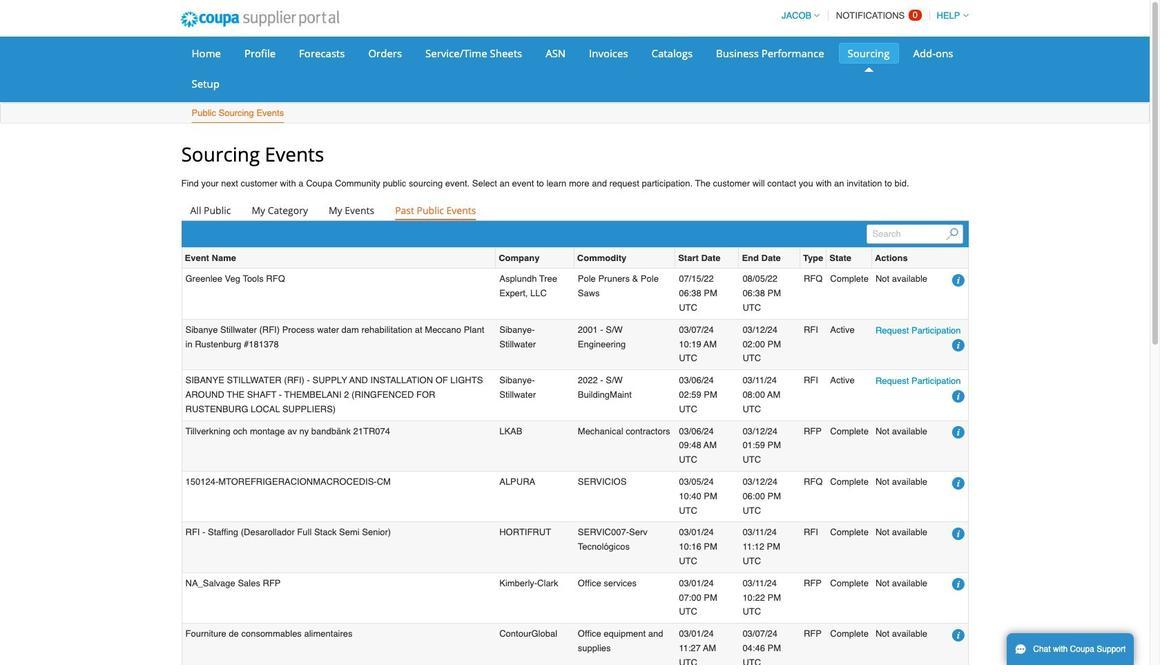 Task type: locate. For each thing, give the bounding box(es) containing it.
navigation
[[776, 2, 969, 29]]

coupa supplier portal image
[[171, 2, 349, 37]]

Search text field
[[867, 225, 963, 244]]

tab list
[[181, 201, 969, 221]]



Task type: describe. For each thing, give the bounding box(es) containing it.
search image
[[946, 228, 959, 240]]



Task type: vqa. For each thing, say whether or not it's contained in the screenshot.
tab list at the top of page
yes



